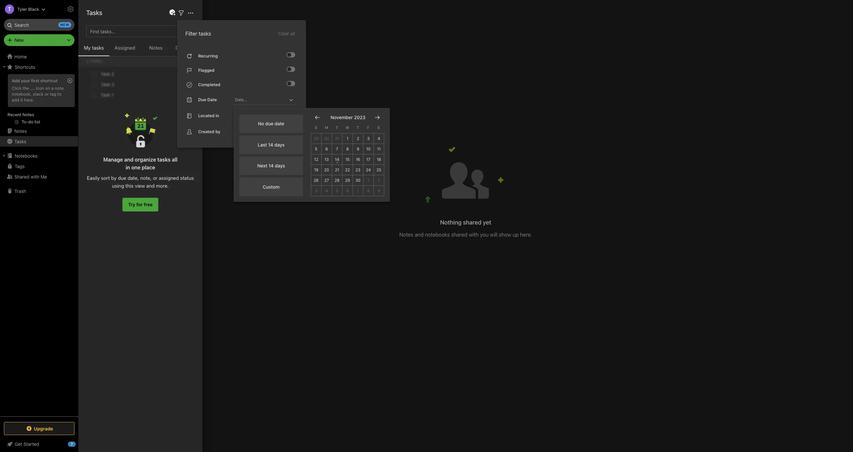 Task type: locate. For each thing, give the bounding box(es) containing it.
s right f
[[378, 126, 380, 130]]

here. right it
[[24, 97, 34, 103]]

1 vertical spatial note,
[[140, 175, 152, 181]]

icon on a note, notebook, stack or tag to add it here.
[[12, 86, 65, 103]]

you
[[481, 232, 489, 238]]

free
[[144, 202, 153, 208]]

here. right up
[[521, 232, 533, 238]]

7
[[336, 147, 339, 151], [357, 188, 359, 193], [71, 443, 73, 447]]

assigned
[[159, 175, 179, 181]]

0 horizontal spatial and
[[124, 157, 134, 163]]

0 vertical spatial shared
[[463, 219, 482, 226]]

due right no
[[266, 121, 274, 127]]

4 button up 11
[[374, 134, 385, 144]]

14 right 13 button
[[335, 157, 340, 162]]

1 s from the left
[[315, 126, 318, 130]]

4 button down 27
[[322, 186, 332, 196]]

9 down 25 button
[[378, 188, 381, 193]]

flagged
[[198, 68, 215, 73]]

with down 'tags' button
[[31, 174, 39, 180]]

1 vertical spatial shared with me
[[14, 174, 47, 180]]

30 button left "31"
[[322, 134, 332, 144]]

flagged image
[[288, 67, 292, 71]]

0 horizontal spatial due
[[176, 45, 185, 51]]

all up assigned at the left top of page
[[172, 157, 178, 163]]

more.
[[156, 183, 169, 189]]

note, inside icon on a note, notebook, stack or tag to add it here.
[[55, 86, 65, 91]]

try
[[128, 202, 135, 208]]

shared down tags
[[14, 174, 29, 180]]

3 for 3 button to the left
[[315, 188, 318, 193]]

and right view
[[146, 183, 155, 189]]

tasks right filter
[[199, 31, 211, 36]]

0 vertical spatial due
[[176, 45, 185, 51]]

0 vertical spatial 3
[[368, 136, 370, 141]]

add your first shortcut
[[12, 78, 58, 83]]

and up one
[[124, 157, 134, 163]]

2 horizontal spatial 7
[[357, 188, 359, 193]]

0 horizontal spatial with
[[31, 174, 39, 180]]

5
[[315, 147, 318, 151], [336, 188, 339, 193]]

by right 'sort'
[[111, 175, 117, 181]]

3 for right 3 button
[[368, 136, 370, 141]]

9 button down 25 button
[[374, 186, 385, 196]]

0 horizontal spatial or
[[45, 91, 49, 97]]

notes inside group
[[23, 112, 34, 117]]

1 vertical spatial 3
[[315, 188, 318, 193]]

29 button up 12
[[311, 134, 322, 144]]

nothing shared yet
[[441, 219, 492, 226]]

7 down 31 button
[[336, 147, 339, 151]]

31
[[335, 136, 340, 141]]

tasks inside button
[[92, 45, 104, 51]]

9 button
[[353, 144, 364, 154], [374, 186, 385, 196]]

9
[[357, 147, 360, 151], [378, 188, 381, 193]]

1 vertical spatial all
[[172, 157, 178, 163]]

9 up 16
[[357, 147, 360, 151]]

in inside manage and organize tasks all in one place
[[126, 165, 130, 171]]

0 horizontal spatial t
[[336, 126, 338, 130]]

1 horizontal spatial 4
[[378, 136, 381, 141]]

tag
[[50, 91, 56, 97]]

or inside the easily sort by due date, note, or assigned status using this view and more.
[[153, 175, 158, 181]]

shared with me
[[88, 9, 133, 17], [14, 174, 47, 180]]

1 down 24 button
[[368, 178, 370, 183]]

due left date
[[198, 97, 206, 102]]

0 vertical spatial due
[[266, 121, 274, 127]]

with left you
[[469, 232, 479, 238]]

shared
[[88, 9, 109, 17], [14, 174, 29, 180]]

s left the m
[[315, 126, 318, 130]]

by
[[216, 129, 221, 134], [111, 175, 117, 181]]

1 horizontal spatial 9 button
[[374, 186, 385, 196]]

by right created
[[216, 129, 221, 134]]

due dates
[[176, 45, 198, 51]]

7 button down 23 button
[[353, 186, 364, 196]]

days for last 14 days
[[275, 142, 285, 148]]

31 button
[[332, 134, 343, 144]]

4 up 11
[[378, 136, 381, 141]]

and for notes
[[415, 232, 424, 238]]

1 horizontal spatial 3
[[368, 136, 370, 141]]

2 vertical spatial 14
[[269, 163, 274, 169]]

due left "dates"
[[176, 45, 185, 51]]

or inside icon on a note, notebook, stack or tag to add it here.
[[45, 91, 49, 97]]

3 button up "10"
[[364, 134, 374, 144]]

1 vertical spatial 14
[[335, 157, 340, 162]]

0 vertical spatial and
[[124, 157, 134, 163]]

1 vertical spatial and
[[146, 183, 155, 189]]

Find tasks… text field
[[88, 26, 180, 37]]

tasks up notebooks
[[14, 139, 26, 144]]

0 horizontal spatial here.
[[24, 97, 34, 103]]

november
[[331, 115, 353, 120]]

settings image
[[67, 5, 75, 13]]

2 down 25 button
[[378, 178, 380, 183]]

4 button
[[374, 134, 385, 144], [322, 186, 332, 196]]

2 button
[[353, 134, 364, 144], [374, 175, 385, 186]]

tasks
[[199, 31, 211, 36], [92, 45, 104, 51], [158, 157, 171, 163]]

30 button down 23
[[353, 175, 364, 186]]

get
[[15, 442, 22, 447]]

days right last
[[275, 142, 285, 148]]

1 vertical spatial 3 button
[[311, 186, 322, 196]]

or down on
[[45, 91, 49, 97]]

1 right 31 button
[[347, 136, 349, 141]]

1 vertical spatial 8
[[368, 188, 370, 193]]

tree
[[0, 51, 78, 417]]

1 button right "31"
[[343, 134, 353, 144]]

29 right 28 button
[[345, 178, 350, 183]]

1 horizontal spatial with
[[110, 9, 122, 17]]

0 horizontal spatial 2 button
[[353, 134, 364, 144]]

30 left "31"
[[325, 136, 329, 141]]

due
[[176, 45, 185, 51], [198, 97, 206, 102]]

get started
[[15, 442, 39, 447]]

recent
[[8, 112, 21, 117]]

1 horizontal spatial 5
[[336, 188, 339, 193]]

due inside button
[[176, 45, 185, 51]]

4 down 27 button at the top left of the page
[[326, 188, 328, 193]]

clear all
[[278, 31, 295, 36]]

shared with me up 'find tasks…' text field
[[88, 9, 133, 17]]

5 button down "28"
[[332, 186, 343, 196]]

14 right last
[[268, 142, 274, 148]]

0 horizontal spatial s
[[315, 126, 318, 130]]

0 horizontal spatial 5 button
[[311, 144, 322, 154]]

6 button down "22" button
[[343, 186, 353, 196]]

3 down 26 button
[[315, 188, 318, 193]]

November field
[[330, 114, 353, 121]]

7 button
[[332, 144, 343, 154], [353, 186, 364, 196]]

1 horizontal spatial shared
[[88, 9, 109, 17]]

0 vertical spatial 5 button
[[311, 144, 322, 154]]

days right next
[[275, 163, 285, 169]]

1 vertical spatial 6
[[347, 188, 349, 193]]

0 horizontal spatial shared with me
[[14, 174, 47, 180]]

filter tasks
[[186, 31, 211, 36]]

created by
[[198, 129, 221, 134]]

shared up notes and notebooks shared with you will show up here.
[[463, 219, 482, 226]]

1 horizontal spatial 6
[[347, 188, 349, 193]]

8 down 24 button
[[368, 188, 370, 193]]

trash link
[[0, 186, 78, 196]]

1 vertical spatial tasks
[[92, 45, 104, 51]]

tasks
[[86, 9, 102, 16], [14, 139, 26, 144]]

or up more.
[[153, 175, 158, 181]]

0 horizontal spatial shared
[[14, 174, 29, 180]]

more actions and view options image
[[187, 9, 195, 17]]

5 button up 12
[[311, 144, 322, 154]]

6 button up 13
[[322, 144, 332, 154]]

t right the m
[[336, 126, 338, 130]]

0 vertical spatial days
[[275, 142, 285, 148]]

9 button up 16
[[353, 144, 364, 154]]

note, up to
[[55, 86, 65, 91]]

18
[[377, 157, 381, 162]]

icon
[[36, 86, 44, 91]]

2 button up 16
[[353, 134, 364, 144]]

0 horizontal spatial 1 button
[[343, 134, 353, 144]]

27 button
[[322, 175, 332, 186]]

with
[[110, 9, 122, 17], [31, 174, 39, 180], [469, 232, 479, 238]]

try for free
[[128, 202, 153, 208]]

0 vertical spatial or
[[45, 91, 49, 97]]

8 up 15
[[347, 147, 349, 151]]

and left notebooks
[[415, 232, 424, 238]]

shared with me down 'tags' button
[[14, 174, 47, 180]]

2 right 31 button
[[357, 136, 360, 141]]

2 horizontal spatial tasks
[[199, 31, 211, 36]]

2 horizontal spatial with
[[469, 232, 479, 238]]

8
[[347, 147, 349, 151], [368, 188, 370, 193]]

8 button up 15
[[343, 144, 353, 154]]

6 button
[[322, 144, 332, 154], [343, 186, 353, 196]]

shared down nothing shared yet
[[452, 232, 468, 238]]

1 horizontal spatial t
[[357, 126, 359, 130]]

notes left notebooks
[[400, 232, 414, 238]]

notes right recent
[[23, 112, 34, 117]]

tasks right my
[[92, 45, 104, 51]]

and inside the easily sort by due date, note, or assigned status using this view and more.
[[146, 183, 155, 189]]

30 down 23 button
[[356, 178, 361, 183]]

all right the clear
[[291, 31, 295, 36]]

tasks inside button
[[14, 139, 26, 144]]

3 button down the "26"
[[311, 186, 322, 196]]

0 horizontal spatial all
[[172, 157, 178, 163]]

and inside manage and organize tasks all in one place
[[124, 157, 134, 163]]

14 button
[[332, 154, 343, 165]]

1 vertical spatial or
[[153, 175, 158, 181]]

due for due dates
[[176, 45, 185, 51]]

14 right next
[[269, 163, 274, 169]]

6 down "22" button
[[347, 188, 349, 193]]

group
[[0, 72, 78, 128]]

0 horizontal spatial 9
[[357, 147, 360, 151]]

1 horizontal spatial 1 button
[[364, 175, 374, 186]]

1 horizontal spatial 7 button
[[353, 186, 364, 196]]

0 horizontal spatial 29
[[314, 136, 319, 141]]

notes and notebooks shared with you will show up here.
[[400, 232, 533, 238]]

my tasks button
[[78, 44, 109, 56]]

shared right settings icon
[[88, 9, 109, 17]]

5 up 12
[[315, 147, 318, 151]]

19 button
[[311, 165, 322, 175]]

all inside manage and organize tasks all in one place
[[172, 157, 178, 163]]

0 horizontal spatial 6
[[326, 147, 328, 151]]

tasks right settings icon
[[86, 9, 102, 16]]

shortcuts
[[15, 64, 35, 70]]

shared
[[463, 219, 482, 226], [452, 232, 468, 238]]

0 horizontal spatial me
[[41, 174, 47, 180]]

1 horizontal spatial in
[[216, 113, 219, 118]]

shortcut
[[40, 78, 58, 83]]

0 horizontal spatial 7 button
[[332, 144, 343, 154]]

tasks for filter tasks
[[199, 31, 211, 36]]

date
[[208, 97, 217, 102]]

8 button down 24 button
[[364, 186, 374, 196]]

29 button right "28"
[[343, 175, 353, 186]]

6 for the top 6 button
[[326, 147, 328, 151]]

8 button
[[343, 144, 353, 154], [364, 186, 374, 196]]

0 vertical spatial me
[[124, 9, 133, 17]]

5 down 28 button
[[336, 188, 339, 193]]

completed
[[198, 82, 221, 87]]

1 horizontal spatial 5 button
[[332, 186, 343, 196]]

tasks right organize
[[158, 157, 171, 163]]

2 horizontal spatial and
[[415, 232, 424, 238]]

t down 2023 field
[[357, 126, 359, 130]]

7 left click to collapse 'icon'
[[71, 443, 73, 447]]

one
[[131, 165, 141, 171]]

click to collapse image
[[76, 441, 81, 448]]

days
[[275, 142, 285, 148], [275, 163, 285, 169]]

notes down 'find tasks…' text field
[[149, 45, 163, 51]]

11 button
[[374, 144, 385, 154]]

in right located
[[216, 113, 219, 118]]

tyler
[[17, 6, 27, 12]]

1 vertical spatial shared
[[14, 174, 29, 180]]

and inside the shared with me element
[[415, 232, 424, 238]]

group inside tree
[[0, 72, 78, 128]]

1 t from the left
[[336, 126, 338, 130]]

custom
[[263, 184, 280, 190]]

notes down recent notes
[[14, 128, 27, 134]]

no
[[258, 121, 264, 127]]

1 vertical spatial tasks
[[14, 139, 26, 144]]

created
[[198, 129, 215, 134]]

due
[[266, 121, 274, 127], [118, 175, 126, 181]]

note, up view
[[140, 175, 152, 181]]

dates
[[186, 45, 198, 51]]

filter
[[186, 31, 197, 36]]

1 horizontal spatial 4 button
[[374, 134, 385, 144]]

1 horizontal spatial 30 button
[[353, 175, 364, 186]]

1
[[347, 136, 349, 141], [368, 178, 370, 183]]

1 vertical spatial due
[[198, 97, 206, 102]]

1 horizontal spatial s
[[378, 126, 380, 130]]

2 vertical spatial tasks
[[158, 157, 171, 163]]

1 vertical spatial 8 button
[[364, 186, 374, 196]]

1 button down 24
[[364, 175, 374, 186]]

0 vertical spatial 2
[[357, 136, 360, 141]]

7 down 23 button
[[357, 188, 359, 193]]

1 horizontal spatial and
[[146, 183, 155, 189]]

1 vertical spatial 5
[[336, 188, 339, 193]]

29 up 12
[[314, 136, 319, 141]]

0 horizontal spatial 6 button
[[322, 144, 332, 154]]

28
[[335, 178, 340, 183]]

date
[[275, 121, 285, 127]]

completed image
[[288, 82, 292, 85]]

0 horizontal spatial 8
[[347, 147, 349, 151]]

1 horizontal spatial 2
[[378, 178, 380, 183]]

note,
[[55, 86, 65, 91], [140, 175, 152, 181]]

in left one
[[126, 165, 130, 171]]

me down 'tags' button
[[41, 174, 47, 180]]

clear all button
[[278, 30, 296, 37]]

with up 'find tasks…' text field
[[110, 9, 122, 17]]

3 up "10"
[[368, 136, 370, 141]]

notebooks link
[[0, 151, 78, 161]]

0 vertical spatial by
[[216, 129, 221, 134]]

1 vertical spatial days
[[275, 163, 285, 169]]

started
[[23, 442, 39, 447]]

0 horizontal spatial 5
[[315, 147, 318, 151]]

easily
[[87, 175, 100, 181]]

1 horizontal spatial due
[[198, 97, 206, 102]]

1 vertical spatial 1
[[368, 178, 370, 183]]

2 button down 25
[[374, 175, 385, 186]]

0 horizontal spatial 1
[[347, 136, 349, 141]]

6 up 13
[[326, 147, 328, 151]]

due up using
[[118, 175, 126, 181]]

days for next 14 days
[[275, 163, 285, 169]]

here.
[[24, 97, 34, 103], [521, 232, 533, 238]]

0 horizontal spatial 3
[[315, 188, 318, 193]]

7 button down "31"
[[332, 144, 343, 154]]

and
[[124, 157, 134, 163], [146, 183, 155, 189], [415, 232, 424, 238]]

2 t from the left
[[357, 126, 359, 130]]

group containing add your first shortcut
[[0, 72, 78, 128]]

24 button
[[364, 165, 374, 175]]

1 vertical spatial with
[[31, 174, 39, 180]]

me up 'find tasks…' text field
[[124, 9, 133, 17]]

or for tag
[[45, 91, 49, 97]]

0 horizontal spatial by
[[111, 175, 117, 181]]

0 vertical spatial 9
[[357, 147, 360, 151]]

all inside 'button'
[[291, 31, 295, 36]]

1 horizontal spatial 29 button
[[343, 175, 353, 186]]



Task type: describe. For each thing, give the bounding box(es) containing it.
1 horizontal spatial 2 button
[[374, 175, 385, 186]]

 Date picker field
[[234, 95, 302, 105]]

1 horizontal spatial me
[[124, 9, 133, 17]]

click the ...
[[12, 86, 35, 91]]

0 vertical spatial 29 button
[[311, 134, 322, 144]]

filter tasks image
[[177, 9, 185, 17]]

your
[[21, 78, 30, 83]]

no due date
[[258, 121, 285, 127]]

notebooks
[[425, 232, 450, 238]]

Help and Learning task checklist field
[[0, 440, 78, 450]]

1 vertical spatial 7 button
[[353, 186, 364, 196]]

date…
[[235, 97, 247, 102]]

tags
[[15, 164, 25, 169]]

it
[[20, 97, 23, 103]]

to
[[57, 91, 61, 97]]

new task image
[[169, 9, 176, 17]]

last 14 days
[[258, 142, 285, 148]]

notes button
[[141, 44, 172, 56]]

13 button
[[322, 154, 332, 165]]

add
[[12, 97, 19, 103]]

0 vertical spatial tasks
[[86, 9, 102, 16]]

8 for the right 8 button
[[368, 188, 370, 193]]

shared with me inside tree
[[14, 174, 47, 180]]

date,
[[128, 175, 139, 181]]

25
[[377, 168, 382, 172]]

using
[[112, 183, 124, 189]]

nothing
[[441, 219, 462, 226]]

More actions and view options field
[[185, 9, 195, 17]]

recurring image
[[288, 53, 292, 57]]

manage and organize tasks all in one place
[[103, 157, 178, 171]]

easily sort by due date, note, or assigned status using this view and more.
[[87, 175, 194, 189]]

try for free button
[[123, 198, 158, 212]]

1 horizontal spatial shared with me
[[88, 9, 133, 17]]

home
[[14, 54, 27, 59]]

0 horizontal spatial 8 button
[[343, 144, 353, 154]]

upgrade button
[[4, 423, 75, 436]]

new
[[60, 23, 69, 27]]

20 button
[[322, 165, 332, 175]]

recurring
[[198, 53, 218, 58]]

note, inside the easily sort by due date, note, or assigned status using this view and more.
[[140, 175, 152, 181]]

or for assigned
[[153, 175, 158, 181]]

2023
[[354, 115, 366, 120]]

17 button
[[364, 154, 374, 165]]

1 vertical spatial 1 button
[[364, 175, 374, 186]]

1 horizontal spatial 1
[[368, 178, 370, 183]]

0 vertical spatial 5
[[315, 147, 318, 151]]

this
[[126, 183, 134, 189]]

19
[[314, 168, 319, 172]]

1 vertical spatial 30
[[356, 178, 361, 183]]

0 horizontal spatial 3 button
[[311, 186, 322, 196]]

0 vertical spatial 1 button
[[343, 134, 353, 144]]

by inside the easily sort by due date, note, or assigned status using this view and more.
[[111, 175, 117, 181]]

1 vertical spatial 2
[[378, 178, 380, 183]]

here. inside icon on a note, notebook, stack or tag to add it here.
[[24, 97, 34, 103]]

trash
[[14, 188, 26, 194]]

0 vertical spatial shared
[[88, 9, 109, 17]]

0 vertical spatial 29
[[314, 136, 319, 141]]

shared with me element
[[78, 0, 854, 453]]

first
[[31, 78, 39, 83]]

notes inside the shared with me element
[[400, 232, 414, 238]]

22 button
[[343, 165, 353, 175]]

1 vertical spatial shared
[[452, 232, 468, 238]]

tyler black
[[17, 6, 39, 12]]

notes inside notes link
[[14, 128, 27, 134]]

new button
[[4, 34, 75, 46]]

due for due date
[[198, 97, 206, 102]]

yet
[[483, 219, 492, 226]]

26
[[314, 178, 319, 183]]

1 vertical spatial 4
[[326, 188, 328, 193]]

7 for the bottommost 7 button
[[357, 188, 359, 193]]

view
[[135, 183, 145, 189]]

shortcuts button
[[0, 62, 78, 72]]

1 horizontal spatial 8 button
[[364, 186, 374, 196]]

1 vertical spatial 9
[[378, 188, 381, 193]]

Account field
[[0, 3, 46, 16]]

recent notes
[[8, 112, 34, 117]]

tasks for my tasks
[[92, 45, 104, 51]]

shared inside tree
[[14, 174, 29, 180]]

0 vertical spatial 9 button
[[353, 144, 364, 154]]

1 vertical spatial me
[[41, 174, 47, 180]]

f
[[368, 126, 370, 130]]

1 vertical spatial 6 button
[[343, 186, 353, 196]]

new
[[14, 37, 24, 43]]

and for manage
[[124, 157, 134, 163]]

14 inside 14 "button"
[[335, 157, 340, 162]]

21
[[335, 168, 340, 172]]

located
[[198, 113, 215, 118]]

23 button
[[353, 165, 364, 175]]

2023 field
[[353, 114, 366, 121]]

27
[[325, 178, 329, 183]]

notebooks
[[15, 153, 38, 159]]

black
[[28, 6, 39, 12]]

shared with me link
[[0, 172, 78, 182]]

14 for next 14 days
[[269, 163, 274, 169]]

2 s from the left
[[378, 126, 380, 130]]

notes inside notes button
[[149, 45, 163, 51]]

notebook,
[[12, 91, 32, 97]]

8 for left 8 button
[[347, 147, 349, 151]]

14 for last 14 days
[[268, 142, 274, 148]]

0 horizontal spatial 2
[[357, 136, 360, 141]]

0 vertical spatial 7 button
[[332, 144, 343, 154]]

0 vertical spatial 30 button
[[322, 134, 332, 144]]

m
[[325, 126, 328, 130]]

due date
[[198, 97, 217, 102]]

tree containing home
[[0, 51, 78, 417]]

10
[[367, 147, 371, 151]]

expand notebooks image
[[2, 153, 7, 159]]

15 button
[[343, 154, 353, 165]]

tasks inside manage and organize tasks all in one place
[[158, 157, 171, 163]]

here. inside the shared with me element
[[521, 232, 533, 238]]

1 horizontal spatial 29
[[345, 178, 350, 183]]

Search text field
[[8, 19, 70, 31]]

add
[[12, 78, 20, 83]]

0 vertical spatial 4
[[378, 136, 381, 141]]

0 vertical spatial in
[[216, 113, 219, 118]]

7 for topmost 7 button
[[336, 147, 339, 151]]

26 button
[[311, 175, 322, 186]]

new search field
[[8, 19, 71, 31]]

1 vertical spatial 29 button
[[343, 175, 353, 186]]

notes link
[[0, 126, 78, 136]]

sort
[[101, 175, 110, 181]]

17
[[367, 157, 371, 162]]

upgrade
[[34, 426, 53, 432]]

Filter tasks field
[[177, 9, 185, 17]]

due dates button
[[172, 44, 203, 56]]

0 vertical spatial 4 button
[[374, 134, 385, 144]]

last
[[258, 142, 267, 148]]

28 button
[[332, 175, 343, 186]]

for
[[137, 202, 143, 208]]

1 vertical spatial 4 button
[[322, 186, 332, 196]]

20
[[325, 168, 329, 172]]

6 for 6 button to the bottom
[[347, 188, 349, 193]]

12 button
[[311, 154, 322, 165]]

tags button
[[0, 161, 78, 172]]

1 vertical spatial 30 button
[[353, 175, 364, 186]]

w
[[346, 126, 349, 130]]

tasks button
[[0, 136, 78, 147]]

1 vertical spatial 9 button
[[374, 186, 385, 196]]

will
[[490, 232, 498, 238]]

24
[[366, 168, 371, 172]]

on
[[45, 86, 50, 91]]

2 vertical spatial with
[[469, 232, 479, 238]]

with inside tree
[[31, 174, 39, 180]]

7 inside help and learning task checklist field
[[71, 443, 73, 447]]

0 vertical spatial with
[[110, 9, 122, 17]]

0 vertical spatial 6 button
[[322, 144, 332, 154]]

...
[[30, 86, 35, 91]]

0 horizontal spatial 30
[[325, 136, 329, 141]]

21 button
[[332, 165, 343, 175]]

due inside the easily sort by due date, note, or assigned status using this view and more.
[[118, 175, 126, 181]]

0 vertical spatial 2 button
[[353, 134, 364, 144]]

1 horizontal spatial 3 button
[[364, 134, 374, 144]]

clear
[[278, 31, 290, 36]]

13
[[325, 157, 329, 162]]

12
[[314, 157, 319, 162]]

assigned
[[115, 45, 135, 51]]

15
[[346, 157, 350, 162]]



Task type: vqa. For each thing, say whether or not it's contained in the screenshot.
No due date
yes



